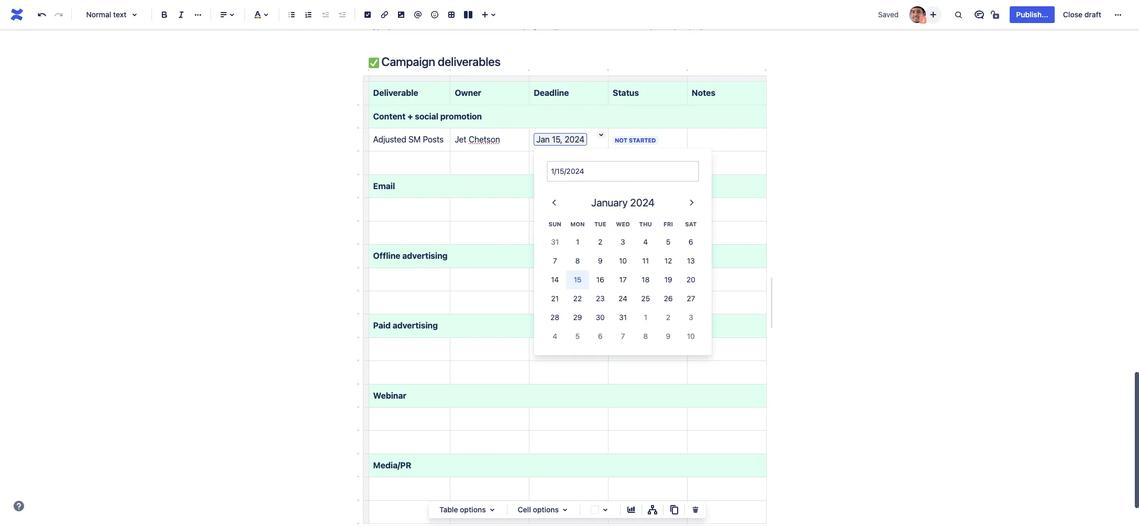 Task type: vqa. For each thing, say whether or not it's contained in the screenshot.


Task type: describe. For each thing, give the bounding box(es) containing it.
5 for left 5 button
[[576, 332, 580, 341]]

1 horizontal spatial 6 button
[[680, 233, 702, 252]]

jet
[[455, 135, 467, 144]]

january 2024
[[591, 196, 655, 208]]

deliverables
[[438, 54, 501, 68]]

bold ⌘b image
[[158, 8, 171, 21]]

wed
[[616, 221, 630, 228]]

publish... button
[[1010, 6, 1055, 23]]

1 vertical spatial 3
[[689, 313, 693, 322]]

15,
[[552, 135, 563, 144]]

january
[[591, 196, 628, 208]]

campaign
[[382, 54, 435, 68]]

15 button
[[566, 270, 589, 289]]

12 button
[[657, 252, 680, 270]]

6 for the rightmost 6 'button'
[[689, 237, 693, 246]]

table
[[440, 505, 458, 514]]

18 button
[[634, 270, 657, 289]]

29
[[573, 313, 582, 322]]

text
[[113, 10, 127, 19]]

link image
[[378, 8, 391, 21]]

not
[[615, 137, 628, 144]]

1 horizontal spatial 9 button
[[657, 327, 680, 346]]

january 2024 grid
[[544, 215, 702, 346]]

normal
[[86, 10, 111, 19]]

21
[[551, 294, 559, 303]]

20
[[687, 275, 696, 284]]

4 for the bottommost 4 button
[[553, 332, 557, 341]]

0 vertical spatial 10
[[619, 256, 627, 265]]

sun
[[549, 221, 562, 228]]

15
[[574, 275, 582, 284]]

bullet list ⌘⇧8 image
[[286, 8, 298, 21]]

options for cell options
[[533, 505, 559, 514]]

1 vertical spatial 1
[[644, 313, 647, 322]]

redo ⌘⇧z image
[[52, 8, 65, 21]]

0 horizontal spatial 2 button
[[589, 233, 612, 252]]

13
[[687, 256, 695, 265]]

27
[[687, 294, 695, 303]]

outdent ⇧tab image
[[319, 8, 332, 21]]

mon
[[571, 221, 585, 228]]

owner
[[455, 88, 481, 98]]

normal text
[[86, 10, 127, 19]]

media/pr
[[373, 460, 411, 470]]

confluence image
[[8, 6, 25, 23]]

0 vertical spatial 2
[[598, 237, 603, 246]]

11
[[642, 256, 649, 265]]

campaign deliverables
[[379, 54, 501, 68]]

14
[[551, 275, 559, 284]]

21 button
[[544, 289, 566, 308]]

social
[[415, 111, 438, 121]]

24 button
[[612, 289, 634, 308]]

1 horizontal spatial 1 button
[[634, 308, 657, 327]]

19 button
[[657, 270, 680, 289]]

0 horizontal spatial 1 button
[[566, 233, 589, 252]]

row group containing 31
[[544, 233, 702, 346]]

layouts image
[[462, 8, 475, 21]]

row containing 28
[[544, 308, 702, 327]]

1 vertical spatial 31
[[619, 313, 627, 322]]

thu
[[639, 221, 652, 228]]

0 vertical spatial 1
[[576, 237, 579, 246]]

close draft
[[1063, 10, 1102, 19]]

19
[[665, 275, 672, 284]]

promotion
[[440, 111, 482, 121]]

row containing 4
[[544, 327, 702, 346]]

help image
[[13, 500, 25, 512]]

sat
[[685, 221, 697, 228]]

table image
[[445, 8, 458, 21]]

cell background image
[[599, 503, 612, 516]]

numbered list ⌘⇧7 image
[[302, 8, 315, 21]]

jet chetson
[[455, 135, 500, 144]]

expand dropdown menu image for table options
[[486, 503, 499, 516]]

1 vertical spatial 7 button
[[612, 327, 634, 346]]

advertising for paid advertising
[[393, 321, 438, 330]]

cell options
[[518, 505, 559, 514]]

row containing 7
[[544, 252, 702, 270]]

7 for the bottom 7 button
[[621, 332, 625, 341]]

15 cell
[[566, 270, 589, 289]]

row containing 31
[[544, 233, 702, 252]]

publish...
[[1017, 10, 1049, 19]]

offline
[[373, 251, 400, 260]]

more image
[[1112, 8, 1125, 21]]

cell
[[518, 505, 531, 514]]

italic ⌘i image
[[175, 8, 188, 21]]

23 button
[[589, 289, 612, 308]]

tue
[[595, 221, 606, 228]]

fri
[[664, 221, 673, 228]]

1 vertical spatial 10 button
[[680, 327, 702, 346]]

22
[[573, 294, 582, 303]]

27 button
[[680, 289, 702, 308]]

invite to edit image
[[927, 8, 940, 21]]

align left image
[[217, 8, 230, 21]]

paid advertising
[[373, 321, 438, 330]]

jan
[[536, 135, 550, 144]]

26 button
[[657, 289, 680, 308]]

17 button
[[612, 270, 634, 289]]

close
[[1063, 10, 1083, 19]]

23
[[596, 294, 605, 303]]

0 vertical spatial 8
[[575, 256, 580, 265]]

manage connected data image
[[646, 503, 659, 516]]

16 button
[[589, 270, 612, 289]]

1 vertical spatial 6 button
[[589, 327, 612, 346]]

started
[[629, 137, 656, 144]]

25 button
[[634, 289, 657, 308]]

29 button
[[566, 308, 589, 327]]

0 horizontal spatial 9 button
[[589, 252, 612, 270]]

24
[[619, 294, 628, 303]]

chart image
[[625, 503, 638, 516]]

confluence image
[[8, 6, 25, 23]]

0 horizontal spatial 9
[[598, 256, 603, 265]]

7 for leftmost 7 button
[[553, 256, 557, 265]]



Task type: locate. For each thing, give the bounding box(es) containing it.
2 expand dropdown menu image from the left
[[559, 503, 572, 516]]

9 down 26 button on the bottom right of page
[[666, 332, 671, 341]]

4 button
[[634, 233, 657, 252], [544, 327, 566, 346]]

0 horizontal spatial 2024
[[565, 135, 585, 144]]

28
[[551, 313, 560, 322]]

8
[[575, 256, 580, 265], [643, 332, 648, 341]]

action item image
[[361, 8, 374, 21]]

saved
[[878, 10, 899, 19]]

row down the wed
[[544, 233, 702, 252]]

0 horizontal spatial 7
[[553, 256, 557, 265]]

8 button up 15
[[566, 252, 589, 270]]

james peterson image
[[910, 6, 926, 23]]

table options
[[440, 505, 486, 514]]

30
[[596, 313, 605, 322]]

table options button
[[433, 503, 503, 516]]

5 down the fri
[[666, 237, 671, 246]]

expand dropdown menu image
[[486, 503, 499, 516], [559, 503, 572, 516]]

normal text button
[[76, 3, 147, 26]]

expand dropdown menu image left the cell background image
[[559, 503, 572, 516]]

options right cell
[[533, 505, 559, 514]]

options for table options
[[460, 505, 486, 514]]

no restrictions image
[[990, 8, 1003, 21]]

1 horizontal spatial 7
[[621, 332, 625, 341]]

0 vertical spatial 10 button
[[612, 252, 634, 270]]

26
[[664, 294, 673, 303]]

31 down the sun
[[551, 237, 559, 246]]

expand dropdown menu image left cell
[[486, 503, 499, 516]]

1 vertical spatial 1 button
[[634, 308, 657, 327]]

undo ⌘z image
[[36, 8, 48, 21]]

3 row from the top
[[544, 252, 702, 270]]

1 button
[[566, 233, 589, 252], [634, 308, 657, 327]]

1 vertical spatial 4 button
[[544, 327, 566, 346]]

options right table
[[460, 505, 486, 514]]

1 vertical spatial 8 button
[[634, 327, 657, 346]]

content + social promotion
[[373, 111, 482, 121]]

2024 up thu
[[630, 196, 655, 208]]

0 vertical spatial 6 button
[[680, 233, 702, 252]]

2 row from the top
[[544, 233, 702, 252]]

0 horizontal spatial 7 button
[[544, 252, 566, 270]]

2 down tue
[[598, 237, 603, 246]]

5 button down "29" at the bottom of page
[[566, 327, 589, 346]]

20 button
[[680, 270, 702, 289]]

9
[[598, 256, 603, 265], [666, 332, 671, 341]]

11 button
[[634, 252, 657, 270]]

1 horizontal spatial 4 button
[[634, 233, 657, 252]]

row down january 2024
[[544, 215, 702, 233]]

0 horizontal spatial 4 button
[[544, 327, 566, 346]]

10 down 27 button
[[687, 332, 695, 341]]

row down 24
[[544, 308, 702, 327]]

0 horizontal spatial 5
[[576, 332, 580, 341]]

offline advertising
[[373, 251, 448, 260]]

0 horizontal spatial 10
[[619, 256, 627, 265]]

add image, video, or file image
[[395, 8, 408, 21]]

1 horizontal spatial 2024
[[630, 196, 655, 208]]

0 horizontal spatial expand dropdown menu image
[[486, 503, 499, 516]]

31
[[551, 237, 559, 246], [619, 313, 627, 322]]

2 button down 26
[[657, 308, 680, 327]]

1 vertical spatial 5 button
[[566, 327, 589, 346]]

1 horizontal spatial 8 button
[[634, 327, 657, 346]]

7 down 24 button
[[621, 332, 625, 341]]

1 button down mon
[[566, 233, 589, 252]]

1 horizontal spatial 2 button
[[657, 308, 680, 327]]

5 button down the fri
[[657, 233, 680, 252]]

+
[[408, 111, 413, 121]]

mention image
[[412, 8, 424, 21]]

0 vertical spatial 9 button
[[589, 252, 612, 270]]

next month, february 2024 image
[[686, 196, 698, 209]]

draft
[[1085, 10, 1102, 19]]

30 button
[[589, 308, 612, 327]]

webinar
[[373, 391, 407, 400]]

0 horizontal spatial 2
[[598, 237, 603, 246]]

18
[[642, 275, 650, 284]]

9 button up 16
[[589, 252, 612, 270]]

advertising
[[402, 251, 448, 260], [393, 321, 438, 330]]

0 vertical spatial 7 button
[[544, 252, 566, 270]]

1 down 25 "button"
[[644, 313, 647, 322]]

1 vertical spatial 10
[[687, 332, 695, 341]]

14 button
[[544, 270, 566, 289]]

0 vertical spatial 5
[[666, 237, 671, 246]]

close draft button
[[1057, 6, 1108, 23]]

0 horizontal spatial 31 button
[[544, 233, 566, 252]]

31 button down 24
[[612, 308, 634, 327]]

0 vertical spatial 8 button
[[566, 252, 589, 270]]

0 vertical spatial 2 button
[[589, 233, 612, 252]]

1 vertical spatial 9
[[666, 332, 671, 341]]

25
[[641, 294, 650, 303]]

12
[[665, 256, 672, 265]]

1 horizontal spatial 3 button
[[680, 308, 702, 327]]

1 down mon
[[576, 237, 579, 246]]

5 down 29 button on the bottom of page
[[576, 332, 580, 341]]

6 button down sat
[[680, 233, 702, 252]]

row up 24
[[544, 270, 702, 289]]

10 up 17
[[619, 256, 627, 265]]

1 vertical spatial 7
[[621, 332, 625, 341]]

row up 17
[[544, 252, 702, 270]]

more formatting image
[[192, 8, 204, 21]]

31 button down the sun
[[544, 233, 566, 252]]

1 options from the left
[[460, 505, 486, 514]]

previous month, december 2023 image
[[548, 196, 561, 209]]

emoji image
[[429, 8, 441, 21]]

1 vertical spatial 5
[[576, 332, 580, 341]]

deadline
[[534, 88, 569, 98]]

1 horizontal spatial 5 button
[[657, 233, 680, 252]]

1 horizontal spatial 31 button
[[612, 308, 634, 327]]

1 vertical spatial 2024
[[630, 196, 655, 208]]

1 horizontal spatial 5
[[666, 237, 671, 246]]

row containing 21
[[544, 289, 702, 308]]

row down 17
[[544, 289, 702, 308]]

7
[[553, 256, 557, 265], [621, 332, 625, 341]]

2024 right '15,'
[[565, 135, 585, 144]]

1 horizontal spatial 3
[[689, 313, 693, 322]]

None field
[[548, 162, 698, 181]]

1 horizontal spatial 6
[[689, 237, 693, 246]]

1 vertical spatial 2 button
[[657, 308, 680, 327]]

4 for right 4 button
[[643, 237, 648, 246]]

0 horizontal spatial 8 button
[[566, 252, 589, 270]]

3
[[621, 237, 625, 246], [689, 313, 693, 322]]

6 button down the 30
[[589, 327, 612, 346]]

1 vertical spatial 8
[[643, 332, 648, 341]]

1 horizontal spatial 4
[[643, 237, 648, 246]]

17
[[619, 275, 627, 284]]

0 horizontal spatial options
[[460, 505, 486, 514]]

paid
[[373, 321, 391, 330]]

5 row from the top
[[544, 289, 702, 308]]

indent tab image
[[336, 8, 348, 21]]

advertising right offline
[[402, 251, 448, 260]]

0 horizontal spatial 6 button
[[589, 327, 612, 346]]

3 down the wed
[[621, 237, 625, 246]]

0 vertical spatial 4
[[643, 237, 648, 246]]

7 up 14
[[553, 256, 557, 265]]

22 button
[[566, 289, 589, 308]]

cell options button
[[512, 503, 576, 516]]

0 horizontal spatial 4
[[553, 332, 557, 341]]

1 horizontal spatial 1
[[644, 313, 647, 322]]

advertising for offline advertising
[[402, 251, 448, 260]]

1 horizontal spatial 9
[[666, 332, 671, 341]]

3 button down 27
[[680, 308, 702, 327]]

6 down sat
[[689, 237, 693, 246]]

7 button down 24 button
[[612, 327, 634, 346]]

comment icon image
[[974, 8, 986, 21]]

email
[[373, 181, 395, 191]]

13 button
[[680, 252, 702, 270]]

7 button up 14
[[544, 252, 566, 270]]

chetson
[[469, 135, 500, 144]]

7 row from the top
[[544, 327, 702, 346]]

not started
[[615, 137, 656, 144]]

1 horizontal spatial 2
[[666, 313, 671, 322]]

4 down thu
[[643, 237, 648, 246]]

4 button down 28
[[544, 327, 566, 346]]

0 vertical spatial advertising
[[402, 251, 448, 260]]

status
[[613, 88, 639, 98]]

10 button down 27 button
[[680, 327, 702, 346]]

1 vertical spatial 4
[[553, 332, 557, 341]]

1 horizontal spatial 10 button
[[680, 327, 702, 346]]

0 vertical spatial 5 button
[[657, 233, 680, 252]]

1 vertical spatial 9 button
[[657, 327, 680, 346]]

0 vertical spatial 7
[[553, 256, 557, 265]]

0 vertical spatial 31 button
[[544, 233, 566, 252]]

row containing 14
[[544, 270, 702, 289]]

1 horizontal spatial options
[[533, 505, 559, 514]]

1 expand dropdown menu image from the left
[[486, 503, 499, 516]]

5 button
[[657, 233, 680, 252], [566, 327, 589, 346]]

advertising right paid
[[393, 321, 438, 330]]

6 button
[[680, 233, 702, 252], [589, 327, 612, 346]]

31 button
[[544, 233, 566, 252], [612, 308, 634, 327]]

1 button down 25
[[634, 308, 657, 327]]

8 button down 25 "button"
[[634, 327, 657, 346]]

options inside cell options "popup button"
[[533, 505, 559, 514]]

1 row from the top
[[544, 215, 702, 233]]

row group
[[544, 233, 702, 346]]

adjusted
[[373, 135, 406, 144]]

9 up 16
[[598, 256, 603, 265]]

0 vertical spatial 3 button
[[612, 233, 634, 252]]

0 vertical spatial 1 button
[[566, 233, 589, 252]]

posts
[[423, 135, 444, 144]]

0 horizontal spatial 3
[[621, 237, 625, 246]]

8 button
[[566, 252, 589, 270], [634, 327, 657, 346]]

0 horizontal spatial 10 button
[[612, 252, 634, 270]]

1 vertical spatial 6
[[598, 332, 603, 341]]

row down the 30
[[544, 327, 702, 346]]

6 for bottommost 6 'button'
[[598, 332, 603, 341]]

0 horizontal spatial 3 button
[[612, 233, 634, 252]]

1 vertical spatial 2
[[666, 313, 671, 322]]

2
[[598, 237, 603, 246], [666, 313, 671, 322]]

1 horizontal spatial 7 button
[[612, 327, 634, 346]]

1 vertical spatial 3 button
[[680, 308, 702, 327]]

8 up 15
[[575, 256, 580, 265]]

0 vertical spatial 9
[[598, 256, 603, 265]]

1 horizontal spatial 8
[[643, 332, 648, 341]]

:white_check_mark: image
[[369, 58, 379, 68], [369, 58, 379, 68]]

notes
[[692, 88, 716, 98]]

options inside table options popup button
[[460, 505, 486, 514]]

28 button
[[544, 308, 566, 327]]

deliverable
[[373, 88, 418, 98]]

remove image
[[689, 503, 702, 516]]

9 button down 26 button on the bottom right of page
[[657, 327, 680, 346]]

content
[[373, 111, 406, 121]]

0 vertical spatial 2024
[[565, 135, 585, 144]]

6 row from the top
[[544, 308, 702, 327]]

31 down 24 button
[[619, 313, 627, 322]]

6
[[689, 237, 693, 246], [598, 332, 603, 341]]

expand dropdown menu image for cell options
[[559, 503, 572, 516]]

10 button
[[612, 252, 634, 270], [680, 327, 702, 346]]

3 button
[[612, 233, 634, 252], [680, 308, 702, 327]]

1 vertical spatial advertising
[[393, 321, 438, 330]]

sm
[[409, 135, 421, 144]]

0 vertical spatial 4 button
[[634, 233, 657, 252]]

1 horizontal spatial 10
[[687, 332, 695, 341]]

jan 15, 2024
[[536, 135, 585, 144]]

1 horizontal spatial expand dropdown menu image
[[559, 503, 572, 516]]

0 horizontal spatial 1
[[576, 237, 579, 246]]

4 down 28 button on the bottom left of page
[[553, 332, 557, 341]]

5 for right 5 button
[[666, 237, 671, 246]]

1 vertical spatial 31 button
[[612, 308, 634, 327]]

copy image
[[668, 503, 680, 516]]

find and replace image
[[953, 8, 965, 21]]

adjusted sm posts
[[373, 135, 444, 144]]

0 vertical spatial 6
[[689, 237, 693, 246]]

0 horizontal spatial 6
[[598, 332, 603, 341]]

4 button down thu
[[634, 233, 657, 252]]

2 down 26 button on the bottom right of page
[[666, 313, 671, 322]]

3 down 27 button
[[689, 313, 693, 322]]

1 horizontal spatial 31
[[619, 313, 627, 322]]

10
[[619, 256, 627, 265], [687, 332, 695, 341]]

16
[[596, 275, 604, 284]]

3 button down the wed
[[612, 233, 634, 252]]

6 down 30 button
[[598, 332, 603, 341]]

4 row from the top
[[544, 270, 702, 289]]

1
[[576, 237, 579, 246], [644, 313, 647, 322]]

0 horizontal spatial 8
[[575, 256, 580, 265]]

0 horizontal spatial 5 button
[[566, 327, 589, 346]]

10 button up 17
[[612, 252, 634, 270]]

8 down 25 "button"
[[643, 332, 648, 341]]

row containing sun
[[544, 215, 702, 233]]

2 button down tue
[[589, 233, 612, 252]]

0 vertical spatial 3
[[621, 237, 625, 246]]

0 vertical spatial 31
[[551, 237, 559, 246]]

row
[[544, 215, 702, 233], [544, 233, 702, 252], [544, 252, 702, 270], [544, 270, 702, 289], [544, 289, 702, 308], [544, 308, 702, 327], [544, 327, 702, 346]]

0 horizontal spatial 31
[[551, 237, 559, 246]]

2 options from the left
[[533, 505, 559, 514]]



